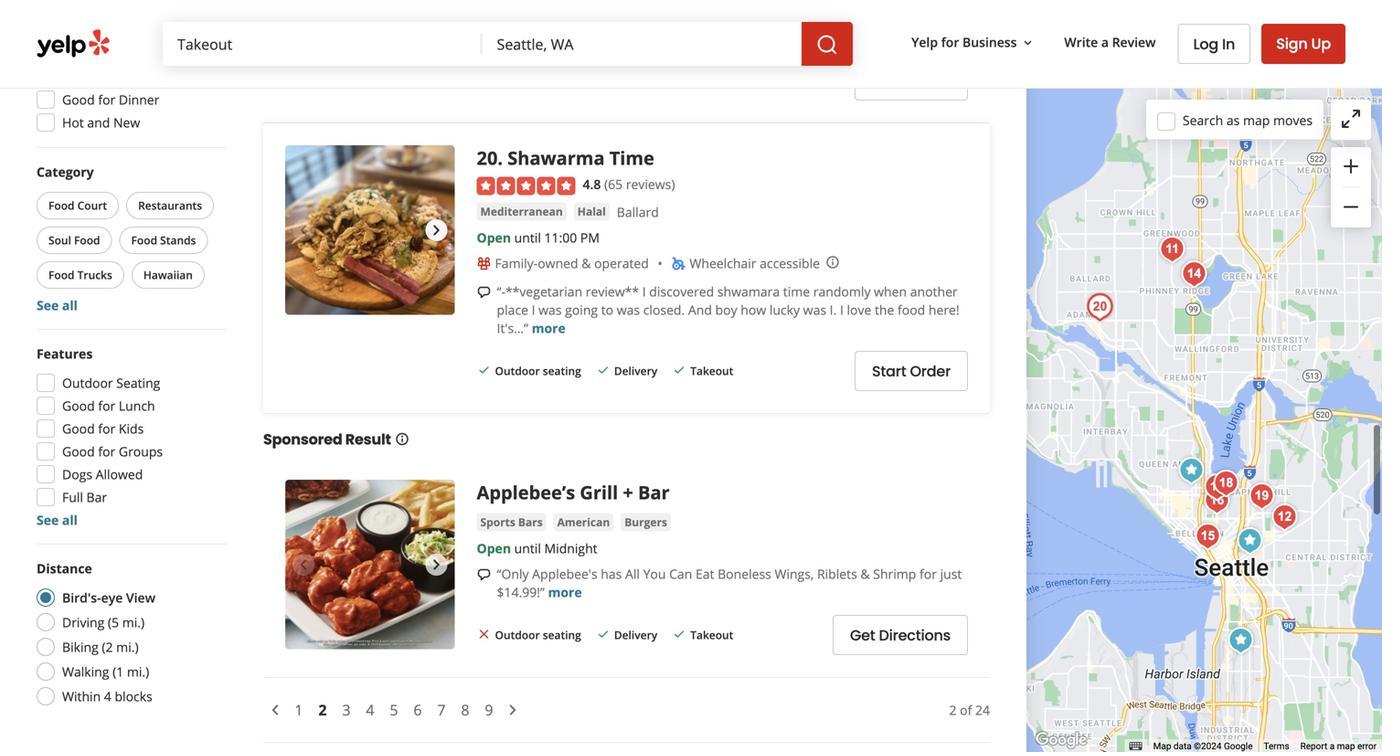 Task type: describe. For each thing, give the bounding box(es) containing it.
time
[[783, 283, 810, 300]]

mediterranean link
[[477, 203, 567, 221]]

food trucks
[[48, 267, 112, 282]]

sign
[[1276, 33, 1308, 54]]

1 horizontal spatial very
[[802, 29, 827, 46]]

biscuit bitch image
[[1190, 518, 1226, 555]]

16 checkmark v2 image down madness
[[596, 72, 610, 87]]

halal
[[577, 204, 606, 219]]

mi.) for driving (5 mi.)
[[122, 614, 145, 631]]

taco bell image
[[1223, 622, 1259, 659]]

"only applebee's has all you can eat boneless wings, riblets & shrimp for just $14.99!"
[[497, 565, 962, 601]]

more link for and
[[922, 29, 956, 46]]

16 close v2 image
[[477, 627, 491, 642]]

2 vertical spatial more
[[548, 584, 582, 601]]

distance
[[37, 560, 92, 577]]

see all button for category
[[37, 297, 78, 314]]

keyboard shortcuts image
[[1129, 742, 1142, 751]]

2 horizontal spatial and
[[860, 29, 883, 46]]

bird's-
[[62, 589, 101, 606]]

love
[[847, 301, 871, 319]]

search image
[[816, 34, 838, 56]]

galbi burger broadway - caphill image
[[1244, 478, 1280, 515]]

terms link
[[1264, 741, 1289, 752]]

0 vertical spatial and
[[660, 11, 683, 28]]

biking (2 mi.)
[[62, 638, 139, 656]]

to inside "-**vegetarian review**  i discovered shwamara time randomly when another place i was going to was closed. and boy how lucky was i. i love the food here! it's…"
[[601, 301, 613, 319]]

restaurants
[[138, 198, 202, 213]]

good for groups
[[62, 443, 163, 460]]

up
[[1311, 33, 1331, 54]]

2 for 2 of 24
[[949, 702, 957, 719]]

a for report
[[1330, 741, 1335, 752]]

when
[[874, 283, 907, 300]]

all for features
[[62, 511, 78, 529]]

16 family owned v2 image
[[477, 256, 491, 271]]

for for groups
[[98, 443, 115, 460]]

16 checkmark v2 image down !!
[[672, 72, 687, 87]]

2 vertical spatial more link
[[548, 584, 582, 601]]

1 horizontal spatial i
[[642, 283, 646, 300]]

start order link for 16 checkmark v2 icon under !!
[[855, 60, 968, 101]]

report a map error
[[1300, 741, 1377, 752]]

3
[[342, 700, 351, 720]]

place
[[497, 301, 528, 319]]

20
[[477, 145, 498, 171]]

**vegetarian
[[505, 283, 582, 300]]

good for kids
[[62, 420, 144, 437]]

4.8 (65 reviews)
[[583, 176, 675, 193]]

outdoor seating for 16 close v2 image
[[495, 627, 581, 642]]

food for food stands
[[131, 233, 157, 248]]

(5
[[108, 614, 119, 631]]

8 link
[[453, 697, 477, 724]]

kedai makan image
[[1266, 499, 1303, 536]]

see for category
[[37, 297, 59, 314]]

grill
[[580, 480, 618, 505]]

page: 3 element
[[342, 699, 351, 721]]

has
[[601, 565, 622, 583]]

!!
[[678, 29, 685, 46]]

seating for 16 checkmark v2 image below 'has'
[[543, 627, 581, 642]]

sign up
[[1276, 33, 1331, 54]]

review
[[1112, 33, 1156, 51]]

bird's-eye view
[[62, 589, 155, 606]]

write a review
[[1064, 33, 1156, 51]]

mi.) for walking (1 mi.)
[[127, 663, 149, 681]]

driving (5 mi.)
[[62, 614, 145, 631]]

zoom in image
[[1340, 155, 1362, 177]]

burgers
[[625, 515, 667, 530]]

nice."
[[886, 29, 919, 46]]

outdoor inside features group
[[62, 374, 113, 392]]

zoom out image
[[1340, 196, 1362, 218]]

"the staff was very friendly and it was the best burger i've ever had.  be sure to try the garlic madness burger !! the atmosphere is very cozy and nice."
[[497, 11, 962, 46]]

business
[[963, 33, 1017, 51]]

distance option group
[[31, 559, 227, 711]]

16 checkmark v2 image down 16 speech v2 image
[[477, 363, 491, 378]]

16 wheelchair v2 image
[[671, 256, 686, 271]]

sign up link
[[1262, 24, 1346, 64]]

16 speech v2 image
[[477, 285, 491, 300]]

see for features
[[37, 511, 59, 529]]

(2
[[102, 638, 113, 656]]

google image
[[1031, 729, 1091, 752]]

trucks
[[77, 267, 112, 282]]

i've
[[820, 11, 840, 28]]

another
[[910, 283, 958, 300]]

a for write
[[1101, 33, 1109, 51]]

address, neighborhood, city, state or zip text field
[[482, 22, 802, 66]]

sugar bakery & cafe image
[[1232, 523, 1268, 559]]

16 close v2 image
[[477, 72, 491, 87]]

16 speech v2 image for "only
[[477, 568, 491, 582]]

outdoor seating
[[62, 374, 160, 392]]

4.8
[[583, 176, 601, 193]]

16 checkmark v2 image down closed.
[[672, 363, 687, 378]]

map for moves
[[1243, 111, 1270, 129]]

page: 6 element
[[414, 699, 422, 721]]

map data ©2024 google
[[1153, 741, 1253, 752]]

sports bars button
[[477, 513, 546, 532]]

seating for 16 checkmark v2 icon below madness
[[543, 73, 581, 88]]

just
[[940, 565, 962, 583]]

katsu-ya seattle image
[[1199, 483, 1235, 519]]

american button
[[554, 513, 614, 532]]

start order link for 16 checkmark v2 icon underneath closed.
[[855, 351, 968, 391]]

kids
[[119, 420, 144, 437]]

terms
[[1264, 741, 1289, 752]]

next image inside pagination navigation navigation
[[502, 699, 524, 721]]

offers for offers delivery
[[62, 22, 99, 40]]

food right soul
[[74, 233, 100, 248]]

24
[[975, 702, 990, 719]]

ever
[[843, 11, 869, 28]]

0 horizontal spatial i
[[532, 301, 535, 319]]

more link for it's…"
[[532, 320, 566, 337]]

for inside ""only applebee's has all you can eat boneless wings, riblets & shrimp for just $14.99!""
[[920, 565, 937, 583]]

friendly
[[612, 11, 657, 28]]

previous image inside pagination navigation navigation
[[264, 699, 286, 721]]

log
[[1193, 34, 1219, 54]]

new
[[113, 114, 140, 131]]

atmosphere
[[713, 29, 786, 46]]

bar inside features group
[[86, 489, 107, 506]]

category
[[37, 163, 94, 181]]

write a review link
[[1057, 26, 1163, 59]]

mediterranean
[[480, 204, 563, 219]]

bentoful image
[[1208, 465, 1245, 502]]

blocks
[[115, 688, 152, 705]]

16 checkmark v2 image down 'has'
[[596, 627, 610, 642]]

get directions
[[850, 625, 951, 646]]

seating for 16 checkmark v2 image under going
[[543, 363, 581, 378]]

next image for open until midnight
[[426, 554, 447, 576]]

page: 9 element
[[485, 699, 493, 721]]

1 horizontal spatial bar
[[638, 480, 670, 505]]

food court button
[[37, 192, 119, 219]]

start order for 16 checkmark v2 icon under !!
[[872, 71, 951, 91]]

start for 16 checkmark v2 icon underneath closed.'s the start order link
[[872, 361, 906, 382]]

madness
[[577, 29, 631, 46]]

1 horizontal spatial burger
[[776, 11, 816, 28]]

i.
[[830, 301, 837, 319]]

6 link
[[406, 697, 430, 724]]

page: 5 element
[[390, 699, 398, 721]]

wheelchair
[[690, 255, 756, 272]]

it
[[686, 11, 694, 28]]

search as map moves
[[1183, 111, 1313, 129]]

page: 1 element
[[295, 699, 303, 721]]

offers for offers takeout
[[62, 68, 101, 85]]

until for until 11:00 pm
[[514, 229, 541, 246]]

slideshow element for open until midnight
[[285, 480, 455, 650]]

open for open until 11:00 pm
[[477, 229, 511, 246]]

0 horizontal spatial and
[[87, 114, 110, 131]]

delivery down closed.
[[614, 363, 657, 378]]

lunch
[[119, 397, 155, 415]]

american link
[[554, 513, 614, 532]]

next image for open until 11:00 pm
[[426, 219, 447, 241]]

"only
[[497, 565, 529, 583]]

16 checkmark v2 image down "can"
[[672, 627, 687, 642]]

start for the start order link corresponding to 16 checkmark v2 icon under !!
[[872, 71, 906, 91]]

bars
[[518, 515, 543, 530]]

see all button for features
[[37, 511, 78, 529]]

4 inside distance option group
[[104, 688, 111, 705]]

sports bars link
[[477, 513, 546, 532]]

time
[[609, 145, 654, 171]]



Task type: locate. For each thing, give the bounding box(es) containing it.
outdoor seating down $14.99!"
[[495, 627, 581, 642]]

until down 'bars'
[[514, 540, 541, 557]]

1 vertical spatial offers
[[62, 68, 101, 85]]

2 offers from the top
[[62, 68, 101, 85]]

open for open until midnight
[[477, 540, 511, 557]]

expand map image
[[1340, 108, 1362, 130]]

1 horizontal spatial to
[[950, 11, 962, 28]]

0 vertical spatial until
[[514, 229, 541, 246]]

2 start order from the top
[[872, 361, 951, 382]]

offers down reservations
[[62, 68, 101, 85]]

start order link down "food"
[[855, 351, 968, 391]]

to inside "the staff was very friendly and it was the best burger i've ever had.  be sure to try the garlic madness burger !! the atmosphere is very cozy and nice."
[[950, 11, 962, 28]]

see all button down full
[[37, 511, 78, 529]]

delivery down address, neighborhood, city, state or zip text box in the top of the page
[[614, 73, 657, 88]]

1 seating from the top
[[543, 73, 581, 88]]

outdoor right 16 close v2 image
[[495, 627, 540, 642]]

sports bars
[[480, 515, 543, 530]]

& right riblets
[[861, 565, 870, 583]]

1 vertical spatial start order
[[872, 361, 951, 382]]

very up madness
[[583, 11, 608, 28]]

soul
[[48, 233, 71, 248]]

was down **vegetarian
[[539, 301, 562, 319]]

0 horizontal spatial map
[[1243, 111, 1270, 129]]

2 none field from the left
[[482, 22, 802, 66]]

next image
[[426, 219, 447, 241], [426, 554, 447, 576], [502, 699, 524, 721]]

2 left of
[[949, 702, 957, 719]]

applebee's
[[532, 565, 598, 583]]

food court
[[48, 198, 107, 213]]

next image left "only
[[426, 554, 447, 576]]

takeout down ""only applebee's has all you can eat boneless wings, riblets & shrimp for just $14.99!""
[[690, 627, 733, 642]]

2 vertical spatial seating
[[543, 627, 581, 642]]

discovered
[[649, 283, 714, 300]]

1 order from the top
[[910, 71, 951, 91]]

2 vertical spatial the
[[875, 301, 894, 319]]

0 horizontal spatial burger
[[634, 29, 675, 46]]

mi.) right (1
[[127, 663, 149, 681]]

0 horizontal spatial previous image
[[264, 699, 286, 721]]

0 vertical spatial open
[[477, 229, 511, 246]]

start order down "food"
[[872, 361, 951, 382]]

&
[[582, 255, 591, 272], [861, 565, 870, 583]]

for for kids
[[98, 420, 115, 437]]

1 horizontal spatial and
[[660, 11, 683, 28]]

see all down food trucks button
[[37, 297, 78, 314]]

1 slideshow element from the top
[[285, 145, 455, 315]]

see all inside features group
[[37, 511, 78, 529]]

1 horizontal spatial the
[[724, 11, 744, 28]]

see inside category group
[[37, 297, 59, 314]]

outdoor down it's…"
[[495, 363, 540, 378]]

0 horizontal spatial &
[[582, 255, 591, 272]]

start down nice."
[[872, 71, 906, 91]]

dinner
[[119, 91, 159, 108]]

and left it
[[660, 11, 683, 28]]

start order link down yelp
[[855, 60, 968, 101]]

0 vertical spatial map
[[1243, 111, 1270, 129]]

0 vertical spatial see
[[37, 297, 59, 314]]

see all inside category group
[[37, 297, 78, 314]]

"-
[[497, 283, 505, 300]]

2 slideshow element from the top
[[285, 480, 455, 650]]

sponsored result
[[263, 429, 391, 450]]

food for food court
[[48, 198, 75, 213]]

see all button down food trucks button
[[37, 297, 78, 314]]

1 vertical spatial start order link
[[855, 351, 968, 391]]

1 vertical spatial next image
[[426, 554, 447, 576]]

for up good for kids
[[98, 397, 115, 415]]

0 horizontal spatial bar
[[86, 489, 107, 506]]

4.8 star rating image
[[477, 177, 575, 195]]

0 horizontal spatial a
[[1101, 33, 1109, 51]]

0 vertical spatial the
[[724, 11, 744, 28]]

previous image
[[293, 219, 314, 241]]

outdoor seating for 16 close v2 icon
[[495, 73, 581, 88]]

3 good from the top
[[62, 420, 95, 437]]

9
[[485, 700, 493, 720]]

next image left the mediterranean "link"
[[426, 219, 447, 241]]

full bar
[[62, 489, 107, 506]]

group
[[1331, 147, 1371, 228]]

1 vertical spatial start
[[872, 361, 906, 382]]

see all for features
[[37, 511, 78, 529]]

1 vertical spatial very
[[802, 29, 827, 46]]

0 horizontal spatial 4
[[104, 688, 111, 705]]

halal link
[[574, 203, 609, 221]]

log in link
[[1178, 24, 1251, 64]]

bongos image
[[1176, 256, 1213, 293]]

2 open from the top
[[477, 540, 511, 557]]

for for lunch
[[98, 397, 115, 415]]

for down offers takeout
[[98, 91, 115, 108]]

allowed
[[96, 466, 143, 483]]

very right is
[[802, 29, 827, 46]]

szn - seattle bar and grill image
[[1173, 452, 1210, 489]]

result
[[345, 429, 391, 450]]

0 vertical spatial slideshow element
[[285, 145, 455, 315]]

0 vertical spatial start order
[[872, 71, 951, 91]]

going
[[565, 301, 598, 319]]

open
[[477, 229, 511, 246], [477, 540, 511, 557]]

1 good from the top
[[62, 91, 95, 108]]

pm
[[580, 229, 600, 246]]

16 speech v2 image left "only
[[477, 568, 491, 582]]

more for and
[[922, 29, 956, 46]]

page: 2 element
[[311, 697, 335, 724]]

applebee's grill + bar
[[477, 480, 670, 505]]

none field address, neighborhood, city, state or zip
[[482, 22, 802, 66]]

1 vertical spatial see
[[37, 511, 59, 529]]

mi.) right (5
[[122, 614, 145, 631]]

good for lunch
[[62, 397, 155, 415]]

16 chevron down v2 image
[[1021, 35, 1035, 50]]

biking
[[62, 638, 99, 656]]

0 vertical spatial a
[[1101, 33, 1109, 51]]

1 vertical spatial order
[[910, 361, 951, 382]]

mi.) right (2
[[116, 638, 139, 656]]

1 see all button from the top
[[37, 297, 78, 314]]

2 right 1 link
[[318, 700, 327, 720]]

1 vertical spatial to
[[601, 301, 613, 319]]

2 see from the top
[[37, 511, 59, 529]]

yelp for business button
[[904, 26, 1042, 59]]

start order
[[872, 71, 951, 91], [872, 361, 951, 382]]

1 horizontal spatial map
[[1337, 741, 1355, 752]]

food for food trucks
[[48, 267, 75, 282]]

2 seating from the top
[[543, 363, 581, 378]]

seating
[[116, 374, 160, 392]]

more link down sure
[[922, 29, 956, 46]]

burger
[[776, 11, 816, 28], [634, 29, 675, 46]]

page: 7 element
[[437, 699, 446, 721]]

1 start order from the top
[[872, 71, 951, 91]]

1 horizontal spatial 2
[[949, 702, 957, 719]]

"the
[[497, 11, 523, 28]]

0 vertical spatial mi.)
[[122, 614, 145, 631]]

page: 8 element
[[461, 699, 469, 721]]

outdoor right 16 close v2 icon
[[495, 73, 540, 88]]

0 vertical spatial &
[[582, 255, 591, 272]]

1 vertical spatial 16 speech v2 image
[[477, 568, 491, 582]]

for right yelp
[[941, 33, 959, 51]]

offers up reservations
[[62, 22, 99, 40]]

more for it's…"
[[532, 320, 566, 337]]

garlic
[[539, 29, 573, 46]]

features group
[[31, 345, 227, 529]]

takeout down the
[[690, 73, 733, 88]]

to down review**
[[601, 301, 613, 319]]

0 vertical spatial 16 speech v2 image
[[477, 13, 491, 27]]

see all button inside features group
[[37, 511, 78, 529]]

the right 'try'
[[516, 29, 536, 46]]

1 vertical spatial &
[[861, 565, 870, 583]]

i
[[642, 283, 646, 300], [532, 301, 535, 319], [840, 301, 844, 319]]

info icon image
[[825, 255, 840, 270], [825, 255, 840, 270]]

1 offers from the top
[[62, 22, 99, 40]]

1 open from the top
[[477, 229, 511, 246]]

1 none field from the left
[[163, 22, 482, 66]]

7
[[437, 700, 446, 720]]

reservations
[[62, 45, 139, 63]]

0 vertical spatial next image
[[426, 219, 447, 241]]

©2024
[[1194, 741, 1222, 752]]

how
[[741, 301, 766, 319]]

& down pm
[[582, 255, 591, 272]]

was right it
[[698, 11, 721, 28]]

outdoor up good for lunch
[[62, 374, 113, 392]]

0 horizontal spatial 2
[[318, 700, 327, 720]]

16 speech v2 image for "the
[[477, 13, 491, 27]]

open down sports
[[477, 540, 511, 557]]

all for category
[[62, 297, 78, 314]]

0 vertical spatial see all button
[[37, 297, 78, 314]]

(65
[[604, 176, 623, 193]]

1 vertical spatial map
[[1337, 741, 1355, 752]]

outdoor seating down garlic on the top of page
[[495, 73, 581, 88]]

None search field
[[163, 22, 853, 66]]

0 vertical spatial outdoor seating
[[495, 73, 581, 88]]

0 vertical spatial previous image
[[293, 554, 314, 576]]

1 vertical spatial slideshow element
[[285, 480, 455, 650]]

it's…"
[[497, 320, 528, 337]]

2 start order link from the top
[[855, 351, 968, 391]]

2 all from the top
[[62, 511, 78, 529]]

1 vertical spatial all
[[62, 511, 78, 529]]

open up 16 family owned v2 image
[[477, 229, 511, 246]]

see all for category
[[37, 297, 78, 314]]

0 horizontal spatial very
[[583, 11, 608, 28]]

delivery up reservations
[[103, 22, 151, 40]]

1 all from the top
[[62, 297, 78, 314]]

2 horizontal spatial i
[[840, 301, 844, 319]]

food stands button
[[119, 227, 208, 254]]

0 vertical spatial see all
[[37, 297, 78, 314]]

good for good for lunch
[[62, 397, 95, 415]]

16 checkmark v2 image
[[596, 72, 610, 87], [672, 72, 687, 87], [672, 363, 687, 378]]

until down the mediterranean "link"
[[514, 229, 541, 246]]

1 horizontal spatial previous image
[[293, 554, 314, 576]]

0 vertical spatial seating
[[543, 73, 581, 88]]

for for dinner
[[98, 91, 115, 108]]

for down good for kids
[[98, 443, 115, 460]]

food trucks button
[[37, 261, 124, 289]]

start order down yelp
[[872, 71, 951, 91]]

.
[[498, 145, 503, 171]]

good up good for kids
[[62, 397, 95, 415]]

good for good for groups
[[62, 443, 95, 460]]

4 right 3 link
[[366, 700, 374, 720]]

had.
[[872, 11, 898, 28]]

more link down 'applebee's'
[[548, 584, 582, 601]]

i right i.
[[840, 301, 844, 319]]

4 down walking (1 mi.)
[[104, 688, 111, 705]]

and
[[688, 301, 712, 319]]

1 vertical spatial outdoor seating
[[495, 363, 581, 378]]

dogs allowed
[[62, 466, 143, 483]]

2 vertical spatial and
[[87, 114, 110, 131]]

seating down garlic on the top of page
[[543, 73, 581, 88]]

delivery down all
[[614, 627, 657, 642]]

4 link
[[358, 697, 382, 724]]

order down the here!
[[910, 361, 951, 382]]

food left stands
[[131, 233, 157, 248]]

0 horizontal spatial to
[[601, 301, 613, 319]]

4 good from the top
[[62, 443, 95, 460]]

the berliner döner kebab image
[[1199, 469, 1235, 505]]

open until 11:00 pm
[[477, 229, 600, 246]]

1 vertical spatial more
[[532, 320, 566, 337]]

9 link
[[477, 697, 501, 724]]

2 good from the top
[[62, 397, 95, 415]]

4 inside 'link'
[[366, 700, 374, 720]]

for down good for lunch
[[98, 420, 115, 437]]

midnight
[[544, 540, 597, 557]]

staff
[[527, 11, 553, 28]]

2 for 2
[[318, 700, 327, 720]]

16 checkmark v2 image
[[477, 363, 491, 378], [596, 363, 610, 378], [596, 627, 610, 642], [672, 627, 687, 642]]

0 vertical spatial very
[[583, 11, 608, 28]]

report a map error link
[[1300, 741, 1377, 752]]

1 vertical spatial burger
[[634, 29, 675, 46]]

1 vertical spatial seating
[[543, 363, 581, 378]]

1 vertical spatial a
[[1330, 741, 1335, 752]]

1 16 speech v2 image from the top
[[477, 13, 491, 27]]

pagination navigation navigation
[[263, 677, 990, 743]]

0 vertical spatial more
[[922, 29, 956, 46]]

0 vertical spatial start order link
[[855, 60, 968, 101]]

best
[[747, 11, 773, 28]]

2 vertical spatial mi.)
[[127, 663, 149, 681]]

stands
[[160, 233, 196, 248]]

3 link
[[335, 697, 358, 724]]

1 vertical spatial mi.)
[[116, 638, 139, 656]]

randomly
[[813, 283, 871, 300]]

1 vertical spatial see all button
[[37, 511, 78, 529]]

shwamara
[[717, 283, 780, 300]]

food inside "button"
[[131, 233, 157, 248]]

0 vertical spatial order
[[910, 71, 951, 91]]

2 outdoor seating from the top
[[495, 363, 581, 378]]

good down good for lunch
[[62, 420, 95, 437]]

1 link
[[287, 697, 311, 724]]

2 16 speech v2 image from the top
[[477, 568, 491, 582]]

good for good for kids
[[62, 420, 95, 437]]

16 info v2 image
[[395, 432, 409, 447]]

food left court
[[48, 198, 75, 213]]

16 checkmark v2 image down going
[[596, 363, 610, 378]]

1 see from the top
[[37, 297, 59, 314]]

start down "food"
[[872, 361, 906, 382]]

0 vertical spatial all
[[62, 297, 78, 314]]

i up closed.
[[642, 283, 646, 300]]

None field
[[163, 22, 482, 66], [482, 22, 802, 66]]

1 horizontal spatial a
[[1330, 741, 1335, 752]]

2 start from the top
[[872, 361, 906, 382]]

more down 'applebee's'
[[548, 584, 582, 601]]

see all down full
[[37, 511, 78, 529]]

3 outdoor seating from the top
[[495, 627, 581, 642]]

hawaiian button
[[132, 261, 205, 289]]

0 vertical spatial offers
[[62, 22, 99, 40]]

2 see all button from the top
[[37, 511, 78, 529]]

start order for 16 checkmark v2 icon underneath closed.
[[872, 361, 951, 382]]

1 outdoor seating from the top
[[495, 73, 581, 88]]

0 vertical spatial more link
[[922, 29, 956, 46]]

the
[[688, 29, 710, 46]]

none field the things to do, nail salons, plumbers
[[163, 22, 482, 66]]

see up distance
[[37, 511, 59, 529]]

map left error
[[1337, 741, 1355, 752]]

shawarma time image
[[1082, 289, 1118, 325]]

all inside category group
[[62, 297, 78, 314]]

16 speech v2 image left "the
[[477, 13, 491, 27]]

1 start order link from the top
[[855, 60, 968, 101]]

1 horizontal spatial 4
[[366, 700, 374, 720]]

boy
[[715, 301, 737, 319]]

11:00
[[544, 229, 577, 246]]

offers takeout
[[62, 68, 154, 85]]

8
[[461, 700, 469, 720]]

previous image inside slideshow element
[[293, 554, 314, 576]]

next image right 9 link
[[502, 699, 524, 721]]

good up hot on the left of the page
[[62, 91, 95, 108]]

map for error
[[1337, 741, 1355, 752]]

1 vertical spatial previous image
[[264, 699, 286, 721]]

2 vertical spatial outdoor seating
[[495, 627, 581, 642]]

and down had.
[[860, 29, 883, 46]]

food left "trucks"
[[48, 267, 75, 282]]

good for good for dinner
[[62, 91, 95, 108]]

previous image
[[293, 554, 314, 576], [264, 699, 286, 721]]

0 vertical spatial burger
[[776, 11, 816, 28]]

report
[[1300, 741, 1327, 752]]

and right hot on the left of the page
[[87, 114, 110, 131]]

was down review**
[[617, 301, 640, 319]]

delivery
[[103, 22, 151, 40], [614, 73, 657, 88], [614, 363, 657, 378], [614, 627, 657, 642]]

2 until from the top
[[514, 540, 541, 557]]

within 4 blocks
[[62, 688, 152, 705]]

halal button
[[574, 203, 609, 221]]

was up garlic on the top of page
[[557, 11, 580, 28]]

7 link
[[430, 697, 453, 724]]

groups
[[119, 443, 163, 460]]

burgers link
[[621, 513, 671, 532]]

eat
[[696, 565, 714, 583]]

1 see all from the top
[[37, 297, 78, 314]]

category group
[[33, 163, 227, 314]]

a right write
[[1101, 33, 1109, 51]]

seating down going
[[543, 363, 581, 378]]

map right as
[[1243, 111, 1270, 129]]

slideshow element
[[285, 145, 455, 315], [285, 480, 455, 650]]

hawaiian
[[143, 267, 193, 282]]

& inside ""only applebee's has all you can eat boneless wings, riblets & shrimp for just $14.99!""
[[861, 565, 870, 583]]

2 vertical spatial next image
[[502, 699, 524, 721]]

1 vertical spatial the
[[516, 29, 536, 46]]

seating down $14.99!"
[[543, 627, 581, 642]]

0 vertical spatial to
[[950, 11, 962, 28]]

1 vertical spatial until
[[514, 540, 541, 557]]

2 horizontal spatial the
[[875, 301, 894, 319]]

until for until midnight
[[514, 540, 541, 557]]

4
[[104, 688, 111, 705], [366, 700, 374, 720]]

map region
[[968, 0, 1382, 752]]

can
[[669, 565, 692, 583]]

1 start from the top
[[872, 71, 906, 91]]

see inside features group
[[37, 511, 59, 529]]

16 speech v2 image
[[477, 13, 491, 27], [477, 568, 491, 582]]

to right sure
[[950, 11, 962, 28]]

takeout up dinner
[[104, 68, 154, 85]]

0 vertical spatial start
[[872, 71, 906, 91]]

restaurants button
[[126, 192, 214, 219]]

1 vertical spatial and
[[860, 29, 883, 46]]

more down sure
[[922, 29, 956, 46]]

takeout down and on the top
[[690, 363, 733, 378]]

0 horizontal spatial the
[[516, 29, 536, 46]]

2 see all from the top
[[37, 511, 78, 529]]

start
[[872, 71, 906, 91], [872, 361, 906, 382]]

slideshow element for open until 11:00 pm
[[285, 145, 455, 315]]

burger left !!
[[634, 29, 675, 46]]

2
[[318, 700, 327, 720], [949, 702, 957, 719]]

the chicken supply image
[[1154, 231, 1191, 268]]

all inside features group
[[62, 511, 78, 529]]

1 vertical spatial more link
[[532, 320, 566, 337]]

log in
[[1193, 34, 1235, 54]]

all down food trucks button
[[62, 297, 78, 314]]

food inside button
[[48, 267, 75, 282]]

bar down dogs allowed
[[86, 489, 107, 506]]

1 horizontal spatial &
[[861, 565, 870, 583]]

for inside button
[[941, 33, 959, 51]]

mi.)
[[122, 614, 145, 631], [116, 638, 139, 656], [127, 663, 149, 681]]

see down food trucks button
[[37, 297, 59, 314]]

order down yelp
[[910, 71, 951, 91]]

was left i.
[[803, 301, 826, 319]]

1 vertical spatial see all
[[37, 511, 78, 529]]

mi.) for biking (2 mi.)
[[116, 638, 139, 656]]

eye
[[101, 589, 123, 606]]

more right it's…"
[[532, 320, 566, 337]]

outdoor seating for 16 checkmark v2 image under 16 speech v2 image
[[495, 363, 581, 378]]

a right report
[[1330, 741, 1335, 752]]

3 seating from the top
[[543, 627, 581, 642]]

for left just
[[920, 565, 937, 583]]

things to do, nail salons, plumbers text field
[[163, 22, 482, 66]]

i right place
[[532, 301, 535, 319]]

in
[[1222, 34, 1235, 54]]

outdoor seating down it's…"
[[495, 363, 581, 378]]

the up atmosphere
[[724, 11, 744, 28]]

page: 4 element
[[366, 699, 374, 721]]

for for business
[[941, 33, 959, 51]]

the inside "-**vegetarian review**  i discovered shwamara time randomly when another place i was going to was closed. and boy how lucky was i. i love the food here! it's…"
[[875, 301, 894, 319]]

2 order from the top
[[910, 361, 951, 382]]

1 vertical spatial open
[[477, 540, 511, 557]]

20 . shawarma time
[[477, 145, 654, 171]]

1 until from the top
[[514, 229, 541, 246]]



Task type: vqa. For each thing, say whether or not it's contained in the screenshot.
Sports Bars link
yes



